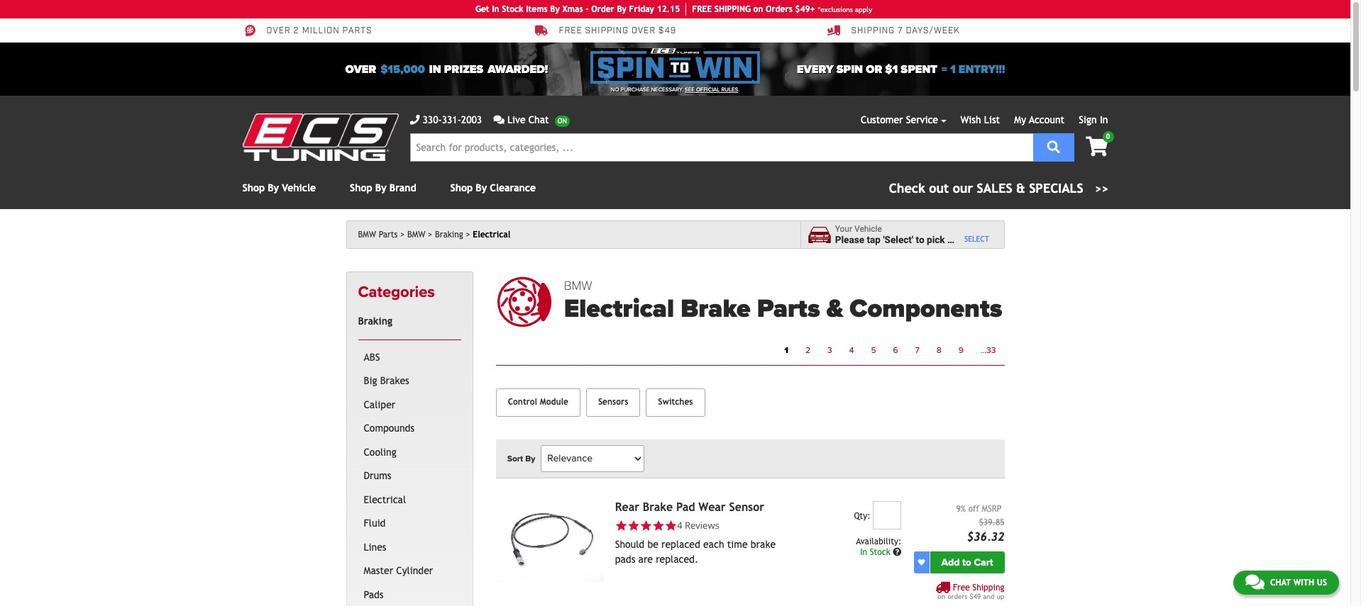 Task type: locate. For each thing, give the bounding box(es) containing it.
shopping cart image
[[1086, 137, 1108, 157]]

by right sort
[[525, 454, 536, 464]]

1 horizontal spatial on
[[938, 593, 946, 601]]

1 vertical spatial to
[[963, 557, 972, 569]]

by for shop by vehicle
[[268, 182, 279, 194]]

bmw electrical brake parts & components
[[564, 278, 1003, 325]]

0 horizontal spatial on
[[754, 4, 763, 14]]

0 vertical spatial over
[[267, 26, 291, 36]]

shop for shop by vehicle
[[242, 182, 265, 194]]

0 vertical spatial on
[[754, 4, 763, 14]]

sales & specials
[[977, 181, 1084, 196]]

2 horizontal spatial shop
[[450, 182, 473, 194]]

abs
[[364, 352, 380, 363]]

no purchase necessary. see official rules .
[[611, 87, 740, 93]]

4 reviews link down wear
[[615, 519, 799, 533]]

braking up abs
[[358, 316, 393, 327]]

…33
[[981, 345, 996, 355]]

fluid
[[364, 518, 386, 530]]

$49
[[659, 26, 677, 36], [970, 593, 981, 601]]

0 vertical spatial to
[[916, 234, 925, 246]]

shop by clearance
[[450, 182, 536, 194]]

stock left items
[[502, 4, 524, 14]]

0 vertical spatial &
[[1017, 181, 1026, 196]]

4 down pad
[[677, 519, 683, 532]]

shipping 7 days/week link
[[827, 24, 960, 37]]

2 shop from the left
[[350, 182, 372, 194]]

1 vertical spatial in
[[1100, 114, 1108, 126]]

1 link
[[776, 341, 797, 360]]

shipping down apply
[[852, 26, 895, 36]]

None number field
[[873, 502, 902, 530]]

live chat
[[508, 114, 549, 126]]

by left brand
[[375, 182, 387, 194]]

comments image left live
[[494, 115, 505, 125]]

over
[[632, 26, 656, 36]]

1 vertical spatial parts
[[757, 294, 820, 325]]

330-
[[423, 114, 442, 126]]

spent
[[901, 62, 938, 76]]

1 vertical spatial vehicle
[[855, 224, 882, 234]]

1 vertical spatial on
[[938, 593, 946, 601]]

$36.32
[[967, 531, 1005, 544]]

1 horizontal spatial parts
[[757, 294, 820, 325]]

star image up be
[[640, 520, 653, 533]]

lines link
[[361, 537, 458, 560]]

1 star image from the left
[[615, 520, 628, 533]]

0 horizontal spatial comments image
[[494, 115, 505, 125]]

wish list
[[961, 114, 1000, 126]]

sales & specials link
[[889, 179, 1108, 198]]

over left million
[[267, 26, 291, 36]]

star image up the should
[[628, 520, 640, 533]]

3 shop from the left
[[450, 182, 473, 194]]

friday
[[629, 4, 655, 14]]

my
[[1015, 114, 1027, 126]]

0 vertical spatial 2
[[294, 26, 299, 36]]

please
[[835, 234, 865, 246]]

& right sales
[[1017, 181, 1026, 196]]

2 vertical spatial electrical
[[364, 495, 406, 506]]

brand
[[390, 182, 416, 194]]

chat with us
[[1271, 579, 1327, 588]]

2 horizontal spatial bmw
[[564, 278, 593, 294]]

braking link down categories
[[355, 310, 458, 334]]

prizes
[[444, 62, 484, 76]]

chat inside 'link'
[[1271, 579, 1291, 588]]

parts
[[379, 230, 398, 240], [757, 294, 820, 325]]

0 vertical spatial comments image
[[494, 115, 505, 125]]

phone image
[[410, 115, 420, 125]]

service
[[906, 114, 938, 126]]

1 horizontal spatial 7
[[915, 345, 920, 355]]

customer
[[861, 114, 903, 126]]

1 horizontal spatial 1
[[951, 62, 956, 76]]

parts up 1 link
[[757, 294, 820, 325]]

in right sign
[[1100, 114, 1108, 126]]

pads link
[[361, 584, 458, 607]]

sign in link
[[1079, 114, 1108, 126]]

braking subcategories element
[[358, 340, 461, 607]]

master cylinder link
[[361, 560, 458, 584]]

ecs tuning image
[[242, 114, 399, 161]]

over for over 2 million parts
[[267, 26, 291, 36]]

by right order
[[617, 4, 627, 14]]

star image down the 'rear'
[[615, 520, 628, 533]]

by left clearance
[[476, 182, 487, 194]]

by for shop by brand
[[375, 182, 387, 194]]

1 left 2 link
[[785, 345, 789, 355]]

$49 down 12.15
[[659, 26, 677, 36]]

1 vertical spatial shipping
[[973, 583, 1005, 593]]

chat with us link
[[1234, 571, 1340, 596]]

shop for shop by brand
[[350, 182, 372, 194]]

1 horizontal spatial free
[[953, 583, 970, 593]]

search image
[[1048, 140, 1060, 153]]

0 vertical spatial in
[[492, 4, 499, 14]]

free shipping over $49
[[559, 26, 677, 36]]

specials
[[1029, 181, 1084, 196]]

apply
[[855, 5, 873, 13]]

0 vertical spatial 1
[[951, 62, 956, 76]]

get
[[476, 4, 490, 14]]

comments image
[[494, 115, 505, 125], [1246, 574, 1265, 591]]

parts
[[343, 26, 372, 36]]

star image
[[615, 520, 628, 533], [628, 520, 640, 533], [640, 520, 653, 533]]

0 horizontal spatial to
[[916, 234, 925, 246]]

free inside the free shipping on orders $49 and up
[[953, 583, 970, 593]]

2 left million
[[294, 26, 299, 36]]

bmw
[[358, 230, 376, 240], [407, 230, 426, 240], [564, 278, 593, 294]]

& up the 3 link
[[827, 294, 843, 325]]

1 horizontal spatial brake
[[681, 294, 751, 325]]

6 link
[[885, 341, 907, 360]]

4 right the 3 link
[[850, 345, 854, 355]]

by down ecs tuning image
[[268, 182, 279, 194]]

1 shop from the left
[[242, 182, 265, 194]]

in right get
[[492, 4, 499, 14]]

in for sign
[[1100, 114, 1108, 126]]

free down add to cart
[[953, 583, 970, 593]]

comments image inside live chat link
[[494, 115, 505, 125]]

shop for shop by clearance
[[450, 182, 473, 194]]

to left pick on the right top of page
[[916, 234, 925, 246]]

customer service button
[[861, 113, 947, 128]]

331-
[[442, 114, 461, 126]]

0 horizontal spatial 2
[[294, 26, 299, 36]]

1 horizontal spatial to
[[963, 557, 972, 569]]

braking inside category navigation element
[[358, 316, 393, 327]]

us
[[1317, 579, 1327, 588]]

on left orders
[[938, 593, 946, 601]]

0 horizontal spatial free
[[559, 26, 583, 36]]

on inside the free shipping on orders $49 and up
[[938, 593, 946, 601]]

1 horizontal spatial shop
[[350, 182, 372, 194]]

in down availability:
[[861, 548, 868, 558]]

star image up replaced
[[665, 520, 677, 533]]

0 horizontal spatial shipping
[[852, 26, 895, 36]]

7 left 8
[[915, 345, 920, 355]]

0 horizontal spatial over
[[267, 26, 291, 36]]

1 vertical spatial &
[[827, 294, 843, 325]]

or
[[866, 62, 883, 76]]

1 vertical spatial 7
[[915, 345, 920, 355]]

comments image for live
[[494, 115, 505, 125]]

1 horizontal spatial chat
[[1271, 579, 1291, 588]]

0 vertical spatial free
[[559, 26, 583, 36]]

every
[[797, 62, 834, 76]]

1 vertical spatial chat
[[1271, 579, 1291, 588]]

0 link
[[1075, 131, 1114, 158]]

2 star image from the left
[[665, 520, 677, 533]]

3 star image from the left
[[640, 520, 653, 533]]

1 horizontal spatial &
[[1017, 181, 1026, 196]]

over down parts
[[345, 62, 376, 76]]

shop
[[242, 182, 265, 194], [350, 182, 372, 194], [450, 182, 473, 194]]

qty:
[[854, 512, 871, 522]]

drums
[[364, 471, 391, 482]]

control module
[[508, 397, 569, 407]]

1 horizontal spatial bmw
[[407, 230, 426, 240]]

star image up be
[[653, 520, 665, 533]]

vehicle up tap
[[855, 224, 882, 234]]

orders
[[766, 4, 793, 14]]

1 horizontal spatial stock
[[870, 548, 891, 558]]

0 horizontal spatial &
[[827, 294, 843, 325]]

live
[[508, 114, 526, 126]]

1 vertical spatial 2
[[806, 345, 811, 355]]

shipping down "cart"
[[973, 583, 1005, 593]]

1 vertical spatial free
[[953, 583, 970, 593]]

0 horizontal spatial parts
[[379, 230, 398, 240]]

with
[[1294, 579, 1315, 588]]

rules
[[722, 87, 738, 93]]

brakes
[[380, 376, 409, 387]]

0 horizontal spatial bmw
[[358, 230, 376, 240]]

1 horizontal spatial braking
[[435, 230, 463, 240]]

lines
[[364, 542, 387, 554]]

1 horizontal spatial $49
[[970, 593, 981, 601]]

free down xmas on the top
[[559, 26, 583, 36]]

& inside bmw electrical brake parts & components
[[827, 294, 843, 325]]

to inside your vehicle please tap 'select' to pick a vehicle
[[916, 234, 925, 246]]

1 vertical spatial stock
[[870, 548, 891, 558]]

bmw inside bmw electrical brake parts & components
[[564, 278, 593, 294]]

0 horizontal spatial in
[[492, 4, 499, 14]]

0 horizontal spatial vehicle
[[282, 182, 316, 194]]

1 horizontal spatial shipping
[[973, 583, 1005, 593]]

$49+
[[795, 4, 815, 14]]

0 vertical spatial stock
[[502, 4, 524, 14]]

0
[[1106, 133, 1111, 141]]

0 horizontal spatial shop
[[242, 182, 265, 194]]

comments image inside chat with us 'link'
[[1246, 574, 1265, 591]]

1 vertical spatial over
[[345, 62, 376, 76]]

2 link
[[797, 341, 819, 360]]

free
[[692, 4, 712, 14]]

0 vertical spatial chat
[[529, 114, 549, 126]]

1 horizontal spatial 2
[[806, 345, 811, 355]]

no
[[611, 87, 619, 93]]

$49 left and
[[970, 593, 981, 601]]

braking right bmw link
[[435, 230, 463, 240]]

2 vertical spatial in
[[861, 548, 868, 558]]

chat
[[529, 114, 549, 126], [1271, 579, 1291, 588]]

5
[[871, 345, 876, 355]]

2 horizontal spatial electrical
[[564, 294, 674, 325]]

rear brake pad wear sensor
[[615, 501, 765, 514]]

2 horizontal spatial in
[[1100, 114, 1108, 126]]

stock down availability:
[[870, 548, 891, 558]]

bmw for parts
[[358, 230, 376, 240]]

on
[[754, 4, 763, 14], [938, 593, 946, 601]]

to
[[916, 234, 925, 246], [963, 557, 972, 569]]

1 horizontal spatial comments image
[[1246, 574, 1265, 591]]

1 vertical spatial 4
[[677, 519, 683, 532]]

0 vertical spatial 4
[[850, 345, 854, 355]]

1 vertical spatial electrical
[[564, 294, 674, 325]]

free
[[559, 26, 583, 36], [953, 583, 970, 593]]

by left xmas on the top
[[550, 4, 560, 14]]

0 horizontal spatial electrical
[[364, 495, 406, 506]]

0 horizontal spatial braking
[[358, 316, 393, 327]]

1 vertical spatial 1
[[785, 345, 789, 355]]

0 horizontal spatial 1
[[785, 345, 789, 355]]

0 vertical spatial vehicle
[[282, 182, 316, 194]]

4 inside the paginated product list navigation navigation
[[850, 345, 854, 355]]

1 horizontal spatial over
[[345, 62, 376, 76]]

4 reviews link down rear brake pad wear sensor link
[[677, 519, 720, 533]]

1 right =
[[951, 62, 956, 76]]

electrical
[[473, 230, 511, 240], [564, 294, 674, 325], [364, 495, 406, 506]]

brake inside bmw electrical brake parts & components
[[681, 294, 751, 325]]

*exclusions
[[818, 5, 853, 13]]

0 vertical spatial $49
[[659, 26, 677, 36]]

1 horizontal spatial 4
[[850, 345, 854, 355]]

are
[[639, 555, 653, 566]]

7 left days/week at the right of page
[[898, 26, 903, 36]]

to right add
[[963, 557, 972, 569]]

1 vertical spatial braking
[[358, 316, 393, 327]]

chat left with
[[1271, 579, 1291, 588]]

caliper link
[[361, 394, 458, 418]]

select
[[965, 235, 990, 243]]

shipping
[[852, 26, 895, 36], [973, 583, 1005, 593]]

12.15
[[657, 4, 680, 14]]

2 right 1 link
[[806, 345, 811, 355]]

cooling link
[[361, 441, 458, 465]]

4 reviews link
[[615, 519, 799, 533], [677, 519, 720, 533]]

vehicle down ecs tuning image
[[282, 182, 316, 194]]

on right the ping
[[754, 4, 763, 14]]

1 vertical spatial comments image
[[1246, 574, 1265, 591]]

4 for 4
[[850, 345, 854, 355]]

braking link right bmw link
[[435, 230, 470, 240]]

comments image left chat with us
[[1246, 574, 1265, 591]]

1 horizontal spatial vehicle
[[855, 224, 882, 234]]

1 vertical spatial $49
[[970, 593, 981, 601]]

0 horizontal spatial 7
[[898, 26, 903, 36]]

0 vertical spatial electrical
[[473, 230, 511, 240]]

chat right live
[[529, 114, 549, 126]]

1 vertical spatial brake
[[643, 501, 673, 514]]

comments image for chat
[[1246, 574, 1265, 591]]

shipping inside the free shipping on orders $49 and up
[[973, 583, 1005, 593]]

big
[[364, 376, 377, 387]]

parts left bmw link
[[379, 230, 398, 240]]

star image
[[653, 520, 665, 533], [665, 520, 677, 533]]

0 vertical spatial brake
[[681, 294, 751, 325]]

get in stock items by xmas - order by friday 12.15
[[476, 4, 680, 14]]

0 horizontal spatial 4
[[677, 519, 683, 532]]



Task type: vqa. For each thing, say whether or not it's contained in the screenshot.
bottom Add to Wish List icon
no



Task type: describe. For each thing, give the bounding box(es) containing it.
over for over $15,000 in prizes
[[345, 62, 376, 76]]

rear
[[615, 501, 640, 514]]

over 2 million parts
[[267, 26, 372, 36]]

bmw parts link
[[358, 230, 405, 240]]

shop by clearance link
[[450, 182, 536, 194]]

0 vertical spatial braking link
[[435, 230, 470, 240]]

2 inside the paginated product list navigation navigation
[[806, 345, 811, 355]]

orders
[[948, 593, 968, 601]]

switches link
[[646, 389, 705, 417]]

sort
[[507, 454, 523, 464]]

off
[[969, 505, 980, 514]]

add to cart button
[[930, 552, 1005, 574]]

by for sort by
[[525, 454, 536, 464]]

sort by
[[507, 454, 536, 464]]

free for shipping
[[953, 583, 970, 593]]

over 2 million parts link
[[242, 24, 372, 37]]

entry!!!
[[959, 62, 1006, 76]]

0 vertical spatial braking
[[435, 230, 463, 240]]

items
[[526, 4, 548, 14]]

sign
[[1079, 114, 1097, 126]]

order
[[591, 4, 615, 14]]

9
[[959, 345, 964, 355]]

cylinder
[[396, 566, 433, 577]]

1 star image from the left
[[653, 520, 665, 533]]

bmw parts
[[358, 230, 398, 240]]

pad
[[677, 501, 695, 514]]

sales
[[977, 181, 1013, 196]]

1 4 reviews link from the left
[[615, 519, 799, 533]]

vehicle inside your vehicle please tap 'select' to pick a vehicle
[[855, 224, 882, 234]]

free shipping on orders $49 and up
[[938, 583, 1005, 601]]

to inside button
[[963, 557, 972, 569]]

…33 link
[[972, 341, 1005, 360]]

ecs tuning 'spin to win' contest logo image
[[591, 48, 760, 84]]

reviews
[[685, 519, 720, 532]]

pick
[[927, 234, 945, 246]]

spin
[[837, 62, 863, 76]]

wish
[[961, 114, 982, 126]]

up
[[997, 593, 1005, 601]]

0 horizontal spatial brake
[[643, 501, 673, 514]]

in
[[429, 62, 441, 76]]

electrical inside braking subcategories element
[[364, 495, 406, 506]]

pads
[[615, 555, 636, 566]]

electrical inside bmw electrical brake parts & components
[[564, 294, 674, 325]]

bmw for electrical
[[564, 278, 593, 294]]

in stock
[[861, 548, 893, 558]]

control module link
[[496, 389, 581, 417]]

switches
[[658, 397, 693, 407]]

shipping 7 days/week
[[852, 26, 960, 36]]

clearance
[[490, 182, 536, 194]]

0 horizontal spatial $49
[[659, 26, 677, 36]]

each
[[703, 540, 724, 551]]

purchase
[[621, 87, 650, 93]]

every spin or $1 spent = 1 entry!!!
[[797, 62, 1006, 76]]

0 vertical spatial parts
[[379, 230, 398, 240]]

compounds link
[[361, 418, 458, 441]]

cooling
[[364, 447, 397, 458]]

3
[[828, 345, 832, 355]]

be
[[648, 540, 659, 551]]

sign in
[[1079, 114, 1108, 126]]

in for get
[[492, 4, 499, 14]]

should
[[615, 540, 645, 551]]

add to wish list image
[[918, 560, 925, 567]]

days/week
[[906, 26, 960, 36]]

es#2503552 - 34356792292 - rear brake pad wear sensor - should be replaced each time brake pads are replaced. - genuine bmw - bmw image
[[496, 502, 604, 583]]

bmw link
[[407, 230, 433, 240]]

by for shop by clearance
[[476, 182, 487, 194]]

3 link
[[819, 341, 841, 360]]

0 vertical spatial 7
[[898, 26, 903, 36]]

4 link
[[841, 341, 863, 360]]

4 for 4 reviews
[[677, 519, 683, 532]]

question circle image
[[893, 549, 902, 557]]

*exclusions apply link
[[818, 4, 873, 15]]

parts inside bmw electrical brake parts & components
[[757, 294, 820, 325]]

paginated product list navigation navigation
[[564, 341, 1005, 360]]

my account
[[1015, 114, 1065, 126]]

330-331-2003 link
[[410, 113, 482, 128]]

-
[[586, 4, 589, 14]]

1 horizontal spatial electrical
[[473, 230, 511, 240]]

'select'
[[883, 234, 914, 246]]

account
[[1029, 114, 1065, 126]]

shop by vehicle
[[242, 182, 316, 194]]

control
[[508, 397, 537, 407]]

vehicle
[[955, 234, 986, 246]]

see official rules link
[[685, 86, 738, 94]]

7 inside 'link'
[[915, 345, 920, 355]]

0 horizontal spatial stock
[[502, 4, 524, 14]]

over $15,000 in prizes
[[345, 62, 484, 76]]

drums link
[[361, 465, 458, 489]]

2 star image from the left
[[628, 520, 640, 533]]

1 vertical spatial braking link
[[355, 310, 458, 334]]

0 horizontal spatial chat
[[529, 114, 549, 126]]

electrical link
[[361, 489, 458, 513]]

free for shipping
[[559, 26, 583, 36]]

1 horizontal spatial in
[[861, 548, 868, 558]]

pads
[[364, 590, 384, 601]]

1 inside 1 link
[[785, 345, 789, 355]]

replaced.
[[656, 555, 699, 566]]

a
[[948, 234, 953, 246]]

6
[[893, 345, 898, 355]]

$49 inside the free shipping on orders $49 and up
[[970, 593, 981, 601]]

replaced
[[662, 540, 700, 551]]

2003
[[461, 114, 482, 126]]

msrp
[[982, 505, 1002, 514]]

5 link
[[863, 341, 885, 360]]

category navigation element
[[346, 272, 473, 607]]

master
[[364, 566, 393, 577]]

necessary.
[[651, 87, 684, 93]]

7 link
[[907, 341, 928, 360]]

shop by brand link
[[350, 182, 416, 194]]

Search text field
[[410, 133, 1033, 162]]

0 vertical spatial shipping
[[852, 26, 895, 36]]

9 link
[[950, 341, 972, 360]]

free ship ping on orders $49+ *exclusions apply
[[692, 4, 873, 14]]

your
[[835, 224, 853, 234]]

9%
[[957, 505, 966, 514]]

$39.85
[[979, 518, 1005, 528]]

2 4 reviews link from the left
[[677, 519, 720, 533]]



